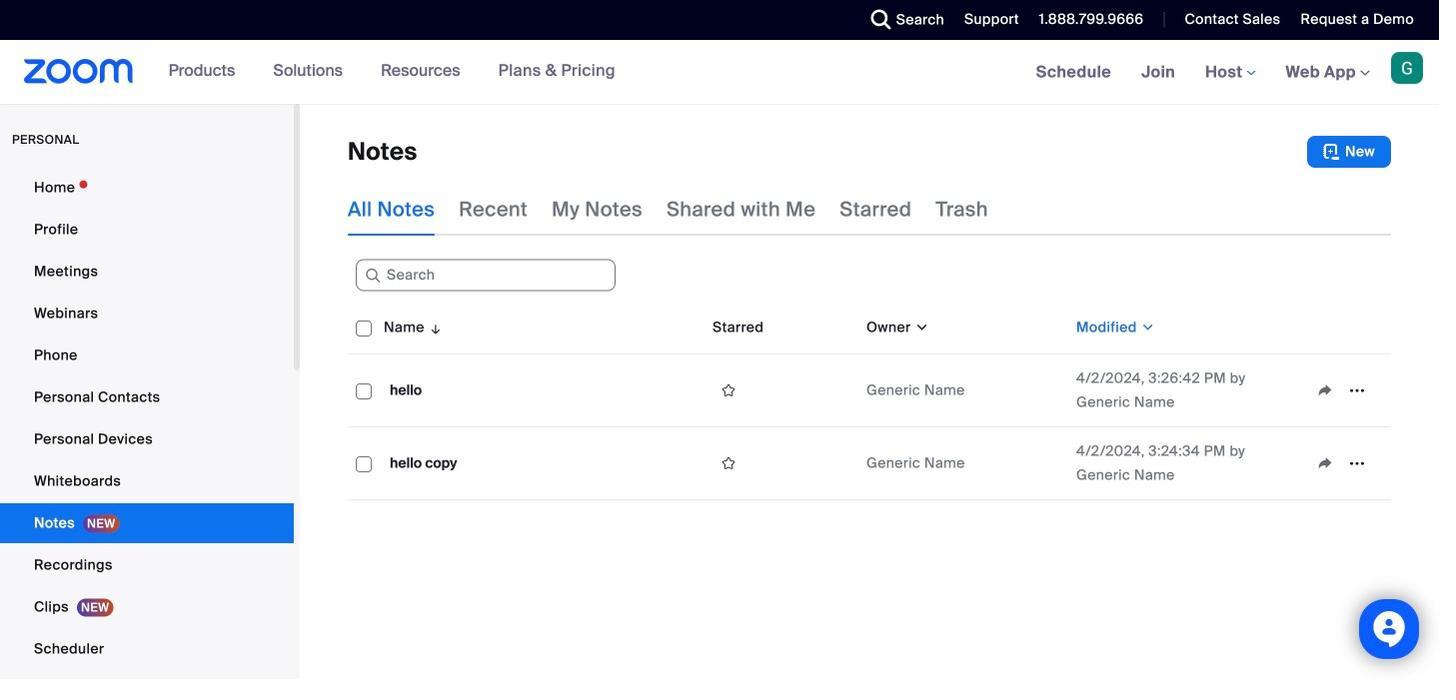 Task type: vqa. For each thing, say whether or not it's contained in the screenshot.
Data on the left of page
no



Task type: describe. For each thing, give the bounding box(es) containing it.
down image
[[911, 318, 929, 338]]

more options for hello image
[[1341, 382, 1373, 400]]

share image for more options for hello copy image
[[1309, 455, 1341, 473]]

more options for hello copy image
[[1341, 455, 1373, 473]]

Search text field
[[356, 260, 616, 292]]

zoom logo image
[[24, 59, 134, 84]]

personal menu menu
[[0, 168, 294, 680]]



Task type: locate. For each thing, give the bounding box(es) containing it.
0 vertical spatial share image
[[1309, 382, 1341, 400]]

product information navigation
[[154, 40, 630, 104]]

1 share image from the top
[[1309, 382, 1341, 400]]

meetings navigation
[[1021, 40, 1439, 105]]

1 vertical spatial share image
[[1309, 455, 1341, 473]]

2 share image from the top
[[1309, 455, 1341, 473]]

banner
[[0, 40, 1439, 105]]

tabs of all notes page tab list
[[348, 184, 988, 236]]

share image up more options for hello copy image
[[1309, 382, 1341, 400]]

share image down more options for hello "icon"
[[1309, 455, 1341, 473]]

down image
[[1137, 318, 1155, 338]]

application
[[348, 302, 1391, 501], [713, 376, 850, 406], [1309, 376, 1383, 406], [713, 449, 850, 479], [1309, 449, 1383, 479]]

profile picture image
[[1391, 52, 1423, 84]]

share image for more options for hello "icon"
[[1309, 382, 1341, 400]]

share image
[[1309, 382, 1341, 400], [1309, 455, 1341, 473]]

arrow down image
[[425, 316, 443, 340]]



